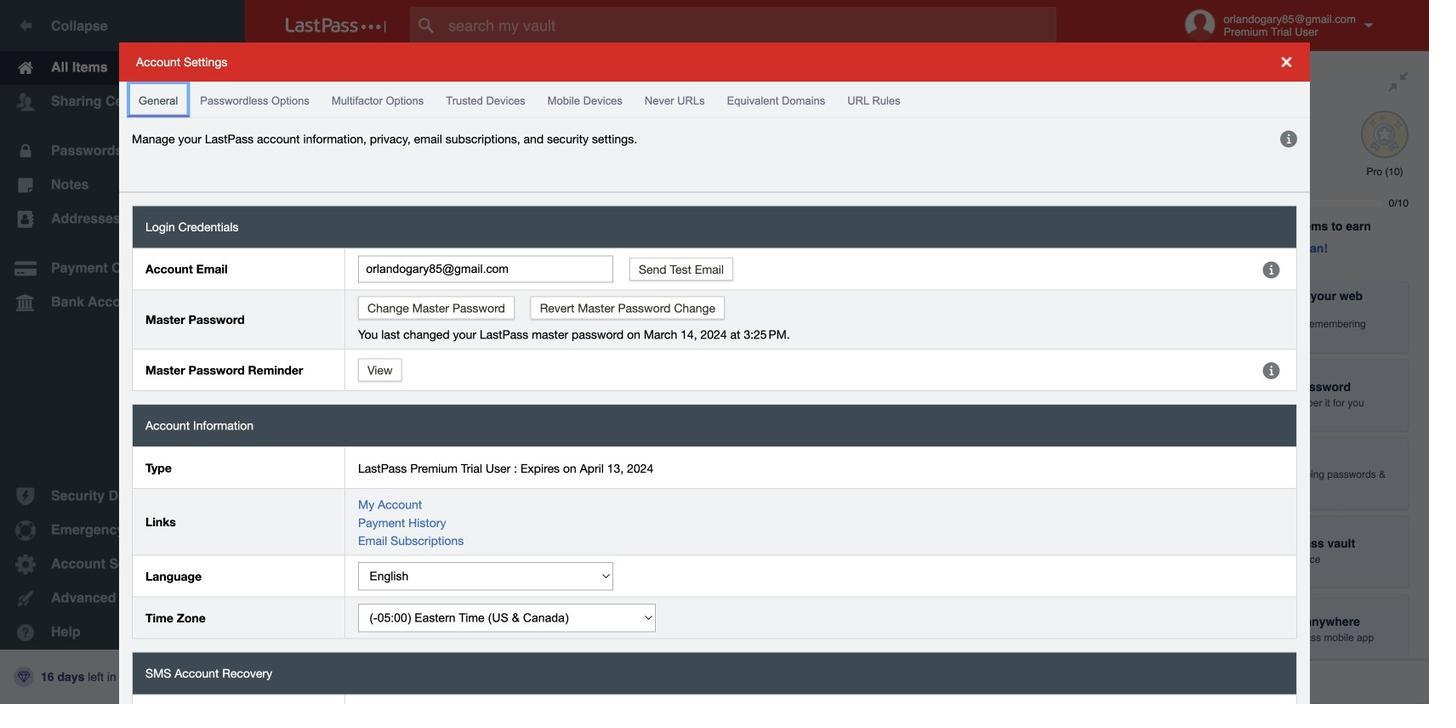 Task type: describe. For each thing, give the bounding box(es) containing it.
main content main content
[[245, 51, 1125, 55]]

Search search field
[[410, 7, 1090, 44]]

search my vault text field
[[410, 7, 1090, 44]]

main navigation navigation
[[0, 0, 245, 704]]



Task type: locate. For each thing, give the bounding box(es) containing it.
lastpass image
[[286, 18, 386, 33]]



